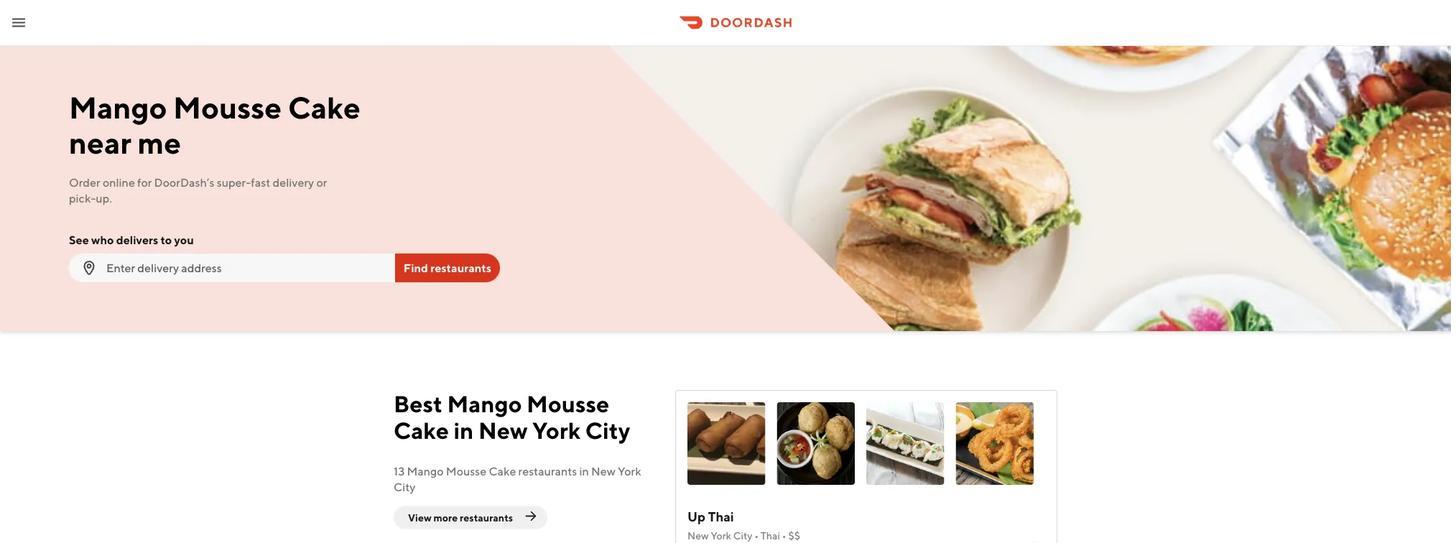 Task type: vqa. For each thing, say whether or not it's contained in the screenshot.
middle CAKE
yes



Task type: locate. For each thing, give the bounding box(es) containing it.
2 vertical spatial new
[[688, 530, 709, 542]]

city inside up thai new york city • thai • $$
[[733, 530, 753, 542]]

1 horizontal spatial in
[[579, 464, 589, 478]]

york
[[533, 417, 581, 444], [618, 464, 641, 478], [711, 530, 731, 542]]

0 vertical spatial city
[[585, 417, 630, 444]]

2 horizontal spatial new
[[688, 530, 709, 542]]

city inside 13 mango mousse cake restaurants in new york city
[[394, 480, 416, 494]]

0 vertical spatial mousse
[[173, 89, 282, 125]]

•
[[755, 530, 759, 542], [782, 530, 787, 542]]

1 vertical spatial city
[[394, 480, 416, 494]]

see who delivers to you
[[69, 233, 194, 247]]

0 horizontal spatial in
[[454, 417, 474, 444]]

0 horizontal spatial york
[[533, 417, 581, 444]]

see
[[69, 233, 89, 247]]

2 vertical spatial cake
[[489, 464, 516, 478]]

best mango mousse cake in new york city
[[394, 390, 630, 444]]

city inside the best mango mousse cake in new york city
[[585, 417, 630, 444]]

for
[[137, 176, 152, 189]]

doordash's
[[154, 176, 214, 189]]

1 vertical spatial mango
[[447, 390, 522, 417]]

1 vertical spatial york
[[618, 464, 641, 478]]

open menu image
[[10, 14, 27, 31]]

2 vertical spatial mousse
[[446, 464, 487, 478]]

mango
[[69, 89, 167, 125], [447, 390, 522, 417], [407, 464, 444, 478]]

mousse
[[173, 89, 282, 125], [527, 390, 610, 417], [446, 464, 487, 478]]

new inside up thai new york city • thai • $$
[[688, 530, 709, 542]]

near
[[69, 125, 131, 160]]

mousse inside mango mousse cake near me
[[173, 89, 282, 125]]

2 vertical spatial city
[[733, 530, 753, 542]]

0 vertical spatial in
[[454, 417, 474, 444]]

0 vertical spatial mango
[[69, 89, 167, 125]]

restaurants
[[431, 261, 491, 275], [518, 464, 577, 478], [460, 512, 513, 524]]

13 mango mousse cake restaurants in new york city
[[394, 464, 641, 494]]

mango for 13
[[407, 464, 444, 478]]

0 vertical spatial thai
[[708, 509, 734, 524]]

1 • from the left
[[755, 530, 759, 542]]

order
[[69, 176, 100, 189]]

new inside 13 mango mousse cake restaurants in new york city
[[591, 464, 616, 478]]

2 vertical spatial york
[[711, 530, 731, 542]]

0 horizontal spatial new
[[478, 417, 528, 444]]

mango inside 13 mango mousse cake restaurants in new york city
[[407, 464, 444, 478]]

1 vertical spatial in
[[579, 464, 589, 478]]

new
[[478, 417, 528, 444], [591, 464, 616, 478], [688, 530, 709, 542]]

cake for 13
[[489, 464, 516, 478]]

mousse inside 13 mango mousse cake restaurants in new york city
[[446, 464, 487, 478]]

order online for doordash's super-fast delivery or pick-up.
[[69, 176, 327, 205]]

0 vertical spatial cake
[[288, 89, 361, 125]]

0 horizontal spatial cake
[[288, 89, 361, 125]]

0 vertical spatial new
[[478, 417, 528, 444]]

1 horizontal spatial city
[[585, 417, 630, 444]]

1 vertical spatial mousse
[[527, 390, 610, 417]]

2 vertical spatial mango
[[407, 464, 444, 478]]

0 vertical spatial york
[[533, 417, 581, 444]]

1 horizontal spatial new
[[591, 464, 616, 478]]

2 horizontal spatial city
[[733, 530, 753, 542]]

city
[[585, 417, 630, 444], [394, 480, 416, 494], [733, 530, 753, 542]]

cake for best
[[394, 417, 449, 444]]

mango for best
[[447, 390, 522, 417]]

in inside the best mango mousse cake in new york city
[[454, 417, 474, 444]]

1 vertical spatial cake
[[394, 417, 449, 444]]

1 vertical spatial thai
[[761, 530, 780, 542]]

cake inside 13 mango mousse cake restaurants in new york city
[[489, 464, 516, 478]]

1 horizontal spatial cake
[[394, 417, 449, 444]]

1 horizontal spatial york
[[618, 464, 641, 478]]

cake inside the best mango mousse cake in new york city
[[394, 417, 449, 444]]

best
[[394, 390, 443, 417]]

cake
[[288, 89, 361, 125], [394, 417, 449, 444], [489, 464, 516, 478]]

0 horizontal spatial city
[[394, 480, 416, 494]]

1 horizontal spatial thai
[[761, 530, 780, 542]]

super-
[[217, 176, 251, 189]]

2 horizontal spatial mango
[[447, 390, 522, 417]]

restaurants right 'find'
[[431, 261, 491, 275]]

2 horizontal spatial york
[[711, 530, 731, 542]]

0 horizontal spatial mousse
[[173, 89, 282, 125]]

0 horizontal spatial mango
[[69, 89, 167, 125]]

hero image image
[[610, 46, 1451, 331]]

up thai new york city • thai • $$
[[688, 509, 800, 542]]

restaurants right more
[[460, 512, 513, 524]]

mango mousse cake near me
[[69, 89, 361, 160]]

up
[[688, 509, 706, 524]]

find
[[404, 261, 428, 275]]

restaurants inside "button"
[[431, 261, 491, 275]]

fast
[[251, 176, 270, 189]]

1 horizontal spatial mousse
[[446, 464, 487, 478]]

cake inside mango mousse cake near me
[[288, 89, 361, 125]]

thai
[[708, 509, 734, 524], [761, 530, 780, 542]]

mousse inside the best mango mousse cake in new york city
[[527, 390, 610, 417]]

mango inside the best mango mousse cake in new york city
[[447, 390, 522, 417]]

1 vertical spatial restaurants
[[518, 464, 577, 478]]

pick-
[[69, 192, 96, 205]]

$$
[[789, 530, 800, 542]]

0 vertical spatial restaurants
[[431, 261, 491, 275]]

1 horizontal spatial mango
[[407, 464, 444, 478]]

thai left $$
[[761, 530, 780, 542]]

thai right up
[[708, 509, 734, 524]]

in
[[454, 417, 474, 444], [579, 464, 589, 478]]

2 horizontal spatial mousse
[[527, 390, 610, 417]]

2 horizontal spatial cake
[[489, 464, 516, 478]]

1 vertical spatial new
[[591, 464, 616, 478]]

restaurants down the best mango mousse cake in new york city
[[518, 464, 577, 478]]

0 horizontal spatial •
[[755, 530, 759, 542]]

find restaurants
[[404, 261, 491, 275]]

1 horizontal spatial •
[[782, 530, 787, 542]]



Task type: describe. For each thing, give the bounding box(es) containing it.
who
[[91, 233, 114, 247]]

up.
[[96, 192, 112, 205]]

find restaurants button
[[395, 254, 500, 282]]

curry puffs image
[[777, 402, 855, 485]]

york inside the best mango mousse cake in new york city
[[533, 417, 581, 444]]

or
[[316, 176, 327, 189]]

view more restaurants
[[408, 512, 513, 524]]

to
[[161, 233, 172, 247]]

york inside 13 mango mousse cake restaurants in new york city
[[618, 464, 641, 478]]

mango inside mango mousse cake near me
[[69, 89, 167, 125]]

thai crepe dumplings image
[[867, 402, 945, 485]]

See who delivers to you text field
[[106, 260, 384, 276]]

more
[[434, 512, 458, 524]]

online
[[103, 176, 135, 189]]

me
[[138, 125, 181, 160]]

2 vertical spatial restaurants
[[460, 512, 513, 524]]

delivery
[[273, 176, 314, 189]]

up spring rolls image
[[688, 402, 766, 485]]

2 • from the left
[[782, 530, 787, 542]]

view more restaurants link
[[394, 506, 548, 529]]

restaurants inside 13 mango mousse cake restaurants in new york city
[[518, 464, 577, 478]]

view
[[408, 512, 432, 524]]

0 horizontal spatial thai
[[708, 509, 734, 524]]

mousse for best mango mousse cake in new york city
[[527, 390, 610, 417]]

new inside the best mango mousse cake in new york city
[[478, 417, 528, 444]]

mousse for 13 mango mousse cake restaurants in new york city
[[446, 464, 487, 478]]

in inside 13 mango mousse cake restaurants in new york city
[[579, 464, 589, 478]]

delivers
[[116, 233, 158, 247]]

pla muk tod image
[[956, 402, 1034, 485]]

york inside up thai new york city • thai • $$
[[711, 530, 731, 542]]

13
[[394, 464, 405, 478]]

you
[[174, 233, 194, 247]]



